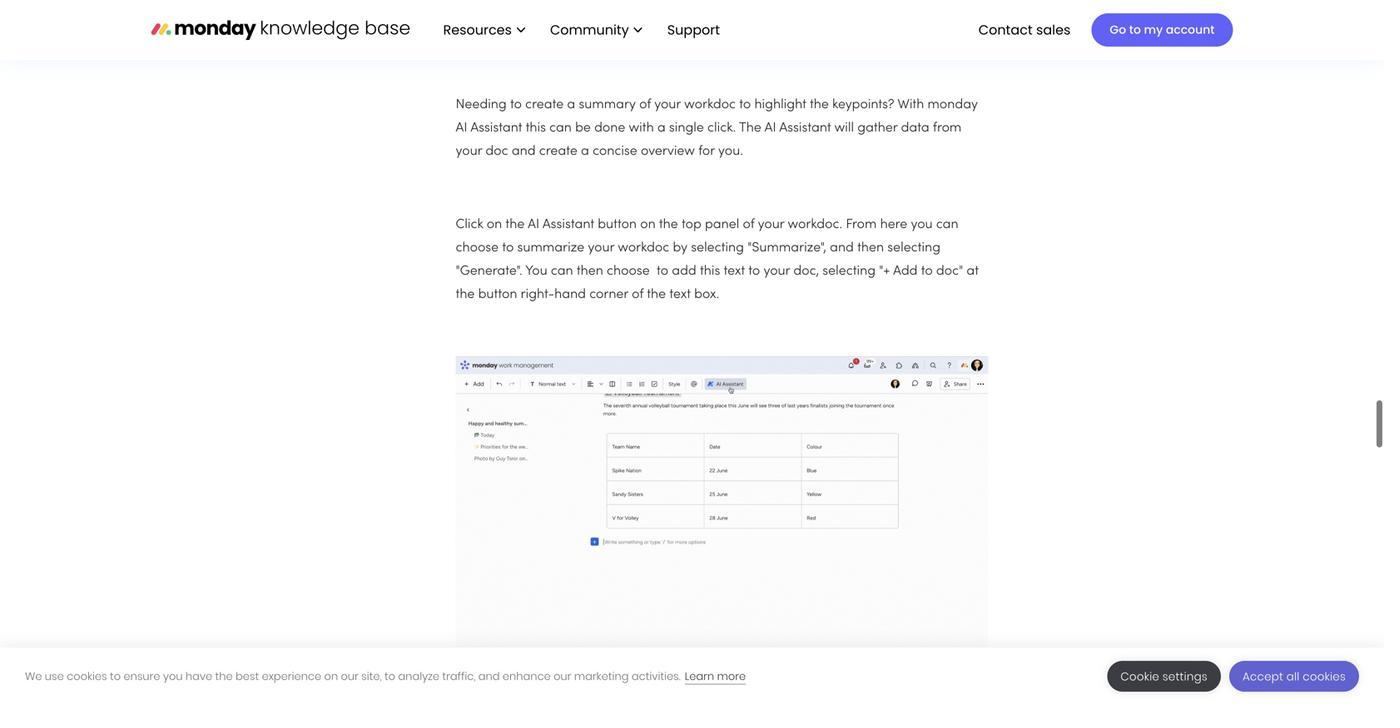 Task type: locate. For each thing, give the bounding box(es) containing it.
with
[[551, 49, 580, 63], [629, 122, 654, 135]]

to
[[1129, 22, 1141, 38], [510, 99, 522, 111], [739, 99, 751, 111], [502, 242, 514, 254], [657, 265, 669, 278], [749, 265, 760, 278], [921, 265, 933, 278], [110, 669, 121, 684], [385, 669, 395, 684]]

selecting up add
[[888, 242, 941, 254]]

2 horizontal spatial a
[[658, 122, 666, 135]]

then down from
[[858, 242, 884, 254]]

0 vertical spatial this
[[526, 122, 546, 135]]

selecting down panel
[[691, 242, 744, 254]]

this
[[526, 122, 546, 135], [700, 265, 720, 278]]

2 vertical spatial text
[[670, 289, 691, 301]]

dialog
[[0, 648, 1384, 705]]

the right 'highlight'
[[810, 99, 829, 111]]

create down the generate text with ai assistant
[[525, 99, 564, 111]]

to right go
[[1129, 22, 1141, 38]]

button
[[598, 219, 637, 231], [478, 289, 517, 301]]

workdoc
[[684, 99, 736, 111], [618, 242, 670, 254]]

cookies inside button
[[1303, 669, 1346, 684]]

a up be
[[567, 99, 575, 111]]

0 vertical spatial workdoc
[[684, 99, 736, 111]]

all
[[1287, 669, 1300, 684]]

1 vertical spatial a
[[658, 122, 666, 135]]

0 vertical spatial button
[[598, 219, 637, 231]]

doc
[[486, 145, 508, 158]]

on left 'top'
[[640, 219, 656, 231]]

dialog containing cookie settings
[[0, 648, 1384, 705]]

can up hand
[[551, 265, 573, 278]]

you inside click on the ai assistant button on the top panel of your workdoc. from here you can choose to summarize your workdoc by selecting "summarize", and then selecting "generate". you can then choose  to add this text to your doc, selecting "+ add to doc" at the button right-hand corner of the text box.
[[911, 219, 933, 231]]

with
[[898, 99, 924, 111]]

your left doc
[[456, 145, 482, 158]]

the right corner
[[647, 289, 666, 301]]

1 horizontal spatial text
[[670, 289, 691, 301]]

2 horizontal spatial and
[[830, 242, 854, 254]]

of right summary
[[639, 99, 651, 111]]

2 vertical spatial of
[[632, 289, 644, 301]]

community link
[[542, 16, 651, 44]]

1 our from the left
[[341, 669, 359, 684]]

1 vertical spatial workdoc
[[618, 242, 670, 254]]

"+
[[879, 265, 890, 278]]

and
[[512, 145, 536, 158], [830, 242, 854, 254], [478, 669, 500, 684]]

1 horizontal spatial and
[[512, 145, 536, 158]]

text down add in the top of the page
[[670, 289, 691, 301]]

contact sales
[[979, 20, 1071, 39]]

0 vertical spatial and
[[512, 145, 536, 158]]

create
[[525, 99, 564, 111], [539, 145, 578, 158]]

cookies
[[67, 669, 107, 684], [1303, 669, 1346, 684]]

0 horizontal spatial on
[[324, 669, 338, 684]]

1 horizontal spatial cookies
[[1303, 669, 1346, 684]]

1 horizontal spatial our
[[554, 669, 571, 684]]

assistant up summarize
[[543, 219, 594, 231]]

ai up summarize
[[528, 219, 540, 231]]

with down community
[[551, 49, 580, 63]]

the left best
[[215, 669, 233, 684]]

we use cookies to ensure you have the best experience on our site, to analyze traffic, and enhance our marketing activities. learn more
[[25, 669, 746, 684]]

0 vertical spatial a
[[567, 99, 575, 111]]

doc,
[[794, 265, 819, 278]]

1 horizontal spatial workdoc
[[684, 99, 736, 111]]

2 vertical spatial a
[[581, 145, 589, 158]]

sales
[[1036, 20, 1071, 39]]

0 horizontal spatial this
[[526, 122, 546, 135]]

click.
[[708, 122, 736, 135]]

1 vertical spatial create
[[539, 145, 578, 158]]

0 horizontal spatial text
[[524, 49, 548, 63]]

0 horizontal spatial a
[[567, 99, 575, 111]]

traffic,
[[442, 669, 476, 684]]

your
[[655, 99, 681, 111], [456, 145, 482, 158], [758, 219, 784, 231], [588, 242, 614, 254], [764, 265, 790, 278]]

add
[[893, 265, 918, 278]]

selecting left "+
[[823, 265, 876, 278]]

of right panel
[[743, 219, 755, 231]]

keypoints?
[[832, 99, 894, 111]]

and inside click on the ai assistant button on the top panel of your workdoc. from here you can choose to summarize your workdoc by selecting "summarize", and then selecting "generate". you can then choose  to add this text to your doc, selecting "+ add to doc" at the button right-hand corner of the text box.
[[830, 242, 854, 254]]

then
[[858, 242, 884, 254], [577, 265, 603, 278]]

1 horizontal spatial with
[[629, 122, 654, 135]]

to left add in the top of the page
[[657, 265, 669, 278]]

0 horizontal spatial then
[[577, 265, 603, 278]]

can left be
[[550, 122, 572, 135]]

2 vertical spatial can
[[551, 265, 573, 278]]

1 horizontal spatial you
[[911, 219, 933, 231]]

1 vertical spatial then
[[577, 265, 603, 278]]

2 cookies from the left
[[1303, 669, 1346, 684]]

gather
[[858, 122, 898, 135]]

on
[[487, 219, 502, 231], [640, 219, 656, 231], [324, 669, 338, 684]]

click on the ai assistant button on the top panel of your workdoc. from here you can choose to summarize your workdoc by selecting "summarize", and then selecting "generate". you can then choose  to add this text to your doc, selecting "+ add to doc" at the button right-hand corner of the text box.
[[456, 219, 979, 301]]

cookie settings button
[[1108, 661, 1221, 692]]

your down the "summarize",
[[764, 265, 790, 278]]

text right generate
[[524, 49, 548, 63]]

ai right the the at the top right of page
[[765, 122, 776, 135]]

generate
[[456, 49, 520, 63]]

support link
[[659, 16, 733, 44], [667, 20, 725, 39]]

right-
[[521, 289, 555, 301]]

of right corner
[[632, 289, 644, 301]]

0 horizontal spatial our
[[341, 669, 359, 684]]

you.
[[718, 145, 743, 158]]

text down panel
[[724, 265, 745, 278]]

1 cookies from the left
[[67, 669, 107, 684]]

to up the the at the top right of page
[[739, 99, 751, 111]]

and down from
[[830, 242, 854, 254]]

you right here
[[911, 219, 933, 231]]

workdoc up "click."
[[684, 99, 736, 111]]

with right done
[[629, 122, 654, 135]]

be
[[575, 122, 591, 135]]

we
[[25, 669, 42, 684]]

1 vertical spatial can
[[936, 219, 959, 231]]

cookie
[[1121, 669, 1160, 684]]

a
[[567, 99, 575, 111], [658, 122, 666, 135], [581, 145, 589, 158]]

a up overview
[[658, 122, 666, 135]]

0 horizontal spatial you
[[163, 669, 183, 684]]

you
[[911, 219, 933, 231], [163, 669, 183, 684]]

and right traffic,
[[478, 669, 500, 684]]

overview
[[641, 145, 695, 158]]

assistant down 'highlight'
[[780, 122, 831, 135]]

1 horizontal spatial this
[[700, 265, 720, 278]]

0 vertical spatial with
[[551, 49, 580, 63]]

text
[[524, 49, 548, 63], [724, 265, 745, 278], [670, 289, 691, 301]]

1 horizontal spatial selecting
[[823, 265, 876, 278]]

our right enhance
[[554, 669, 571, 684]]

0 horizontal spatial workdoc
[[618, 242, 670, 254]]

1 vertical spatial and
[[830, 242, 854, 254]]

ai
[[583, 49, 596, 63], [456, 122, 467, 135], [765, 122, 776, 135], [528, 219, 540, 231]]

cookies right the use
[[67, 669, 107, 684]]

workdoc left "by"
[[618, 242, 670, 254]]

generate text with ai assistant
[[456, 49, 658, 63]]

1 vertical spatial button
[[478, 289, 517, 301]]

assistant
[[600, 49, 658, 63], [471, 122, 522, 135], [780, 122, 831, 135], [543, 219, 594, 231]]

for
[[698, 145, 715, 158]]

on right click
[[487, 219, 502, 231]]

then up corner
[[577, 265, 603, 278]]

0 horizontal spatial and
[[478, 669, 500, 684]]

go to my account link
[[1092, 13, 1233, 47]]

list
[[427, 0, 733, 60]]

0 horizontal spatial cookies
[[67, 669, 107, 684]]

0 vertical spatial of
[[639, 99, 651, 111]]

cookies for all
[[1303, 669, 1346, 684]]

can up doc"
[[936, 219, 959, 231]]

and right doc
[[512, 145, 536, 158]]

0 vertical spatial you
[[911, 219, 933, 231]]

you left the have
[[163, 669, 183, 684]]

2 horizontal spatial text
[[724, 265, 745, 278]]

on right the 'experience'
[[324, 669, 338, 684]]

button up corner
[[598, 219, 637, 231]]

ai inside click on the ai assistant button on the top panel of your workdoc. from here you can choose to summarize your workdoc by selecting "summarize", and then selecting "generate". you can then choose  to add this text to your doc, selecting "+ add to doc" at the button right-hand corner of the text box.
[[528, 219, 540, 231]]

accept
[[1243, 669, 1284, 684]]

0 vertical spatial then
[[858, 242, 884, 254]]

settings
[[1163, 669, 1208, 684]]

this up box.
[[700, 265, 720, 278]]

a down be
[[581, 145, 589, 158]]

the
[[810, 99, 829, 111], [506, 219, 525, 231], [659, 219, 678, 231], [456, 289, 475, 301], [647, 289, 666, 301], [215, 669, 233, 684]]

have
[[185, 669, 212, 684]]

generate text with ai assistant link
[[456, 40, 658, 66]]

assistant inside click on the ai assistant button on the top panel of your workdoc. from here you can choose to summarize your workdoc by selecting "summarize", and then selecting "generate". you can then choose  to add this text to your doc, selecting "+ add to doc" at the button right-hand corner of the text box.
[[543, 219, 594, 231]]

cookies right all
[[1303, 669, 1346, 684]]

0 horizontal spatial with
[[551, 49, 580, 63]]

1 vertical spatial this
[[700, 265, 720, 278]]

can inside needing to create a summary of your workdoc to highlight the keypoints? with monday ai assistant this can be done with a single click. the ai assistant will gather data from your doc and create a concise overview for you.
[[550, 122, 572, 135]]

workdoc inside needing to create a summary of your workdoc to highlight the keypoints? with monday ai assistant this can be done with a single click. the ai assistant will gather data from your doc and create a concise overview for you.
[[684, 99, 736, 111]]

0 vertical spatial create
[[525, 99, 564, 111]]

1 horizontal spatial button
[[598, 219, 637, 231]]

our
[[341, 669, 359, 684], [554, 669, 571, 684]]

our left the site,
[[341, 669, 359, 684]]

to right the site,
[[385, 669, 395, 684]]

support
[[667, 20, 720, 39]]

1 horizontal spatial then
[[858, 242, 884, 254]]

0 vertical spatial can
[[550, 122, 572, 135]]

this left be
[[526, 122, 546, 135]]

create down be
[[539, 145, 578, 158]]

workdoc.
[[788, 219, 843, 231]]

learn
[[685, 669, 714, 684]]

button down "generate".
[[478, 289, 517, 301]]

go
[[1110, 22, 1126, 38]]

can
[[550, 122, 572, 135], [936, 219, 959, 231], [551, 265, 573, 278]]

selecting
[[691, 242, 744, 254], [888, 242, 941, 254], [823, 265, 876, 278]]

of
[[639, 99, 651, 111], [743, 219, 755, 231], [632, 289, 644, 301]]

needing to create a summary of your workdoc to highlight the keypoints? with monday ai assistant this can be done with a single click. the ai assistant will gather data from your doc and create a concise overview for you.
[[456, 99, 978, 158]]

your up the single
[[655, 99, 681, 111]]

the down "generate".
[[456, 289, 475, 301]]

1 vertical spatial with
[[629, 122, 654, 135]]



Task type: describe. For each thing, give the bounding box(es) containing it.
summary
[[579, 99, 636, 111]]

2 horizontal spatial on
[[640, 219, 656, 231]]

1 vertical spatial text
[[724, 265, 745, 278]]

you
[[526, 265, 548, 278]]

experience
[[262, 669, 321, 684]]

the
[[739, 122, 762, 135]]

site,
[[361, 669, 382, 684]]

here
[[880, 219, 908, 231]]

needing
[[456, 99, 507, 111]]

go to my account
[[1110, 22, 1215, 38]]

1 horizontal spatial on
[[487, 219, 502, 231]]

account
[[1166, 22, 1215, 38]]

panel
[[705, 219, 739, 231]]

by
[[673, 242, 688, 254]]

1 vertical spatial you
[[163, 669, 183, 684]]

accept all cookies button
[[1230, 661, 1359, 692]]

use
[[45, 669, 64, 684]]

to up "generate".
[[502, 242, 514, 254]]

list containing resources
[[427, 0, 733, 60]]

1 vertical spatial of
[[743, 219, 755, 231]]

ai down needing
[[456, 122, 467, 135]]

to left ensure
[[110, 669, 121, 684]]

to right needing
[[510, 99, 522, 111]]

click
[[456, 219, 483, 231]]

marketing
[[574, 669, 629, 684]]

with inside needing to create a summary of your workdoc to highlight the keypoints? with monday ai assistant this can be done with a single click. the ai assistant will gather data from your doc and create a concise overview for you.
[[629, 122, 654, 135]]

your up the "summarize",
[[758, 219, 784, 231]]

0 vertical spatial text
[[524, 49, 548, 63]]

ai down community
[[583, 49, 596, 63]]

the up summarize
[[506, 219, 525, 231]]

add
[[672, 265, 697, 278]]

main element
[[427, 0, 1233, 60]]

resources link
[[435, 16, 534, 44]]

from
[[846, 219, 877, 231]]

0 horizontal spatial button
[[478, 289, 517, 301]]

"generate".
[[456, 265, 523, 278]]

data
[[901, 122, 930, 135]]

your up corner
[[588, 242, 614, 254]]

my
[[1144, 22, 1163, 38]]

"summarize",
[[748, 242, 827, 254]]

learn more link
[[685, 669, 746, 685]]

to inside "main" 'element'
[[1129, 22, 1141, 38]]

done
[[594, 122, 625, 135]]

best
[[236, 669, 259, 684]]

enhance
[[503, 669, 551, 684]]

from
[[933, 122, 962, 135]]

accept all cookies
[[1243, 669, 1346, 684]]

doc"
[[936, 265, 963, 278]]

highlight
[[755, 99, 806, 111]]

cookie settings
[[1121, 669, 1208, 684]]

activities.
[[632, 669, 681, 684]]

this inside click on the ai assistant button on the top panel of your workdoc. from here you can choose to summarize your workdoc by selecting "summarize", and then selecting "generate". you can then choose  to add this text to your doc, selecting "+ add to doc" at the button right-hand corner of the text box.
[[700, 265, 720, 278]]

community
[[550, 20, 629, 39]]

analyze
[[398, 669, 440, 684]]

workdoc inside click on the ai assistant button on the top panel of your workdoc. from here you can choose to summarize your workdoc by selecting "summarize", and then selecting "generate". you can then choose  to add this text to your doc, selecting "+ add to doc" at the button right-hand corner of the text box.
[[618, 242, 670, 254]]

and inside needing to create a summary of your workdoc to highlight the keypoints? with monday ai assistant this can be done with a single click. the ai assistant will gather data from your doc and create a concise overview for you.
[[512, 145, 536, 158]]

the inside needing to create a summary of your workdoc to highlight the keypoints? with monday ai assistant this can be done with a single click. the ai assistant will gather data from your doc and create a concise overview for you.
[[810, 99, 829, 111]]

top
[[682, 219, 702, 231]]

assistant down community link
[[600, 49, 658, 63]]

choose
[[456, 242, 499, 254]]

monday.com logo image
[[151, 12, 410, 47]]

1 horizontal spatial a
[[581, 145, 589, 158]]

of inside needing to create a summary of your workdoc to highlight the keypoints? with monday ai assistant this can be done with a single click. the ai assistant will gather data from your doc and create a concise overview for you.
[[639, 99, 651, 111]]

monday
[[928, 99, 978, 111]]

2 our from the left
[[554, 669, 571, 684]]

single
[[669, 122, 704, 135]]

more
[[717, 669, 746, 684]]

at
[[967, 265, 979, 278]]

concise
[[593, 145, 637, 158]]

0 horizontal spatial selecting
[[691, 242, 744, 254]]

this inside needing to create a summary of your workdoc to highlight the keypoints? with monday ai assistant this can be done with a single click. the ai assistant will gather data from your doc and create a concise overview for you.
[[526, 122, 546, 135]]

to down the "summarize",
[[749, 265, 760, 278]]

box.
[[694, 289, 719, 301]]

contact
[[979, 20, 1033, 39]]

cookies for use
[[67, 669, 107, 684]]

resources
[[443, 20, 512, 39]]

to right add
[[921, 265, 933, 278]]

corner
[[590, 289, 628, 301]]

will
[[835, 122, 854, 135]]

ai summary.gif image
[[456, 356, 989, 656]]

2 vertical spatial and
[[478, 669, 500, 684]]

contact sales link
[[970, 16, 1079, 44]]

ensure
[[124, 669, 160, 684]]

assistant up doc
[[471, 122, 522, 135]]

hand
[[555, 289, 586, 301]]

2 horizontal spatial selecting
[[888, 242, 941, 254]]

the left 'top'
[[659, 219, 678, 231]]

summarize
[[517, 242, 585, 254]]



Task type: vqa. For each thing, say whether or not it's contained in the screenshot.
"APP in After selecting the monday.com app, navigate to "App roles" where you can view all roles and then click on "Create app role":
no



